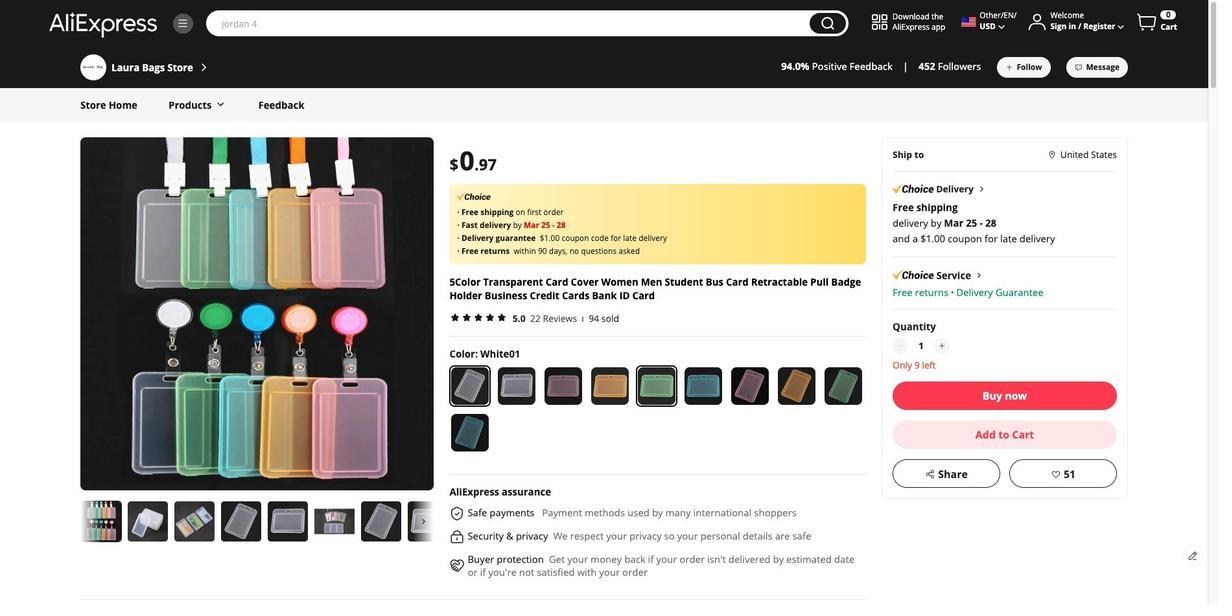 Task type: locate. For each thing, give the bounding box(es) containing it.
1sqid_b image
[[177, 18, 189, 29]]

None button
[[810, 13, 846, 34]]

None text field
[[911, 339, 932, 354]]

jordan 4 text field
[[215, 17, 803, 30]]



Task type: vqa. For each thing, say whether or not it's contained in the screenshot.
text box on the right bottom of page
yes



